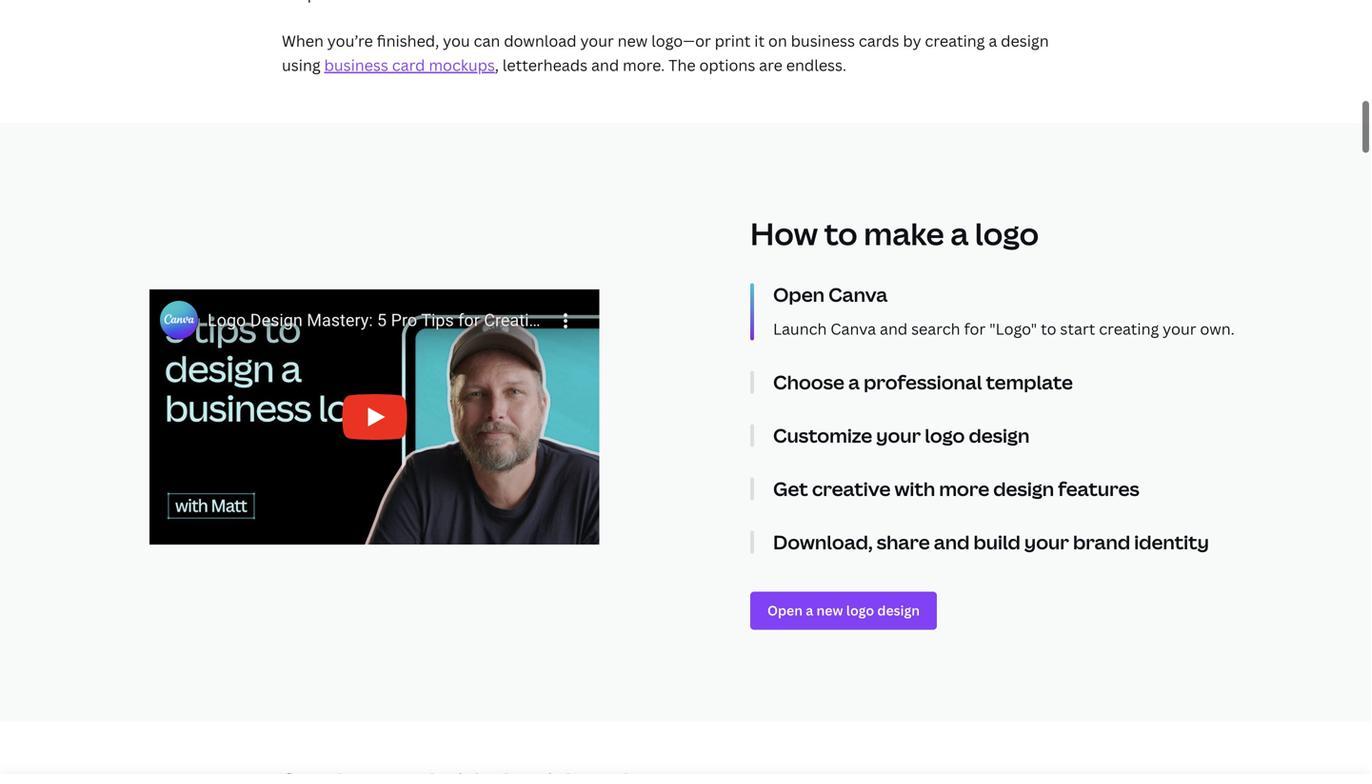 Task type: vqa. For each thing, say whether or not it's contained in the screenshot.
Search search field
no



Task type: locate. For each thing, give the bounding box(es) containing it.
1 horizontal spatial and
[[880, 319, 908, 339]]

a
[[989, 31, 998, 51], [951, 213, 969, 254], [849, 369, 860, 395]]

choose a professional template
[[774, 369, 1074, 395]]

canva right 'open'
[[829, 281, 888, 308]]

0 horizontal spatial to
[[825, 213, 858, 254]]

open canva button
[[774, 281, 1298, 308]]

creating right start at right top
[[1100, 319, 1160, 339]]

0 horizontal spatial a
[[849, 369, 860, 395]]

business down 'you're'
[[324, 55, 389, 75]]

customize
[[774, 422, 873, 449]]

template
[[987, 369, 1074, 395]]

get
[[774, 476, 809, 502]]

letterheads
[[503, 55, 588, 75]]

business
[[791, 31, 856, 51], [324, 55, 389, 75]]

share
[[877, 529, 931, 555]]

,
[[495, 55, 499, 75]]

2 horizontal spatial and
[[934, 529, 970, 555]]

1 vertical spatial and
[[880, 319, 908, 339]]

logo up open canva dropdown button on the top
[[975, 213, 1040, 254]]

print
[[715, 31, 751, 51]]

0 vertical spatial business
[[791, 31, 856, 51]]

canva for launch
[[831, 319, 877, 339]]

using
[[282, 55, 321, 75]]

it
[[755, 31, 765, 51]]

1 vertical spatial business
[[324, 55, 389, 75]]

1 vertical spatial a
[[951, 213, 969, 254]]

and
[[592, 55, 619, 75], [880, 319, 908, 339], [934, 529, 970, 555]]

0 vertical spatial canva
[[829, 281, 888, 308]]

and down new
[[592, 55, 619, 75]]

card
[[392, 55, 425, 75]]

0 horizontal spatial logo
[[925, 422, 965, 449]]

0 vertical spatial design
[[1002, 31, 1050, 51]]

open
[[774, 281, 825, 308]]

your left own. on the right top of the page
[[1163, 319, 1197, 339]]

1 vertical spatial canva
[[831, 319, 877, 339]]

0 vertical spatial and
[[592, 55, 619, 75]]

logo up get creative with more design features on the bottom of page
[[925, 422, 965, 449]]

canva
[[829, 281, 888, 308], [831, 319, 877, 339]]

and left search
[[880, 319, 908, 339]]

1 vertical spatial creating
[[1100, 319, 1160, 339]]

logo
[[975, 213, 1040, 254], [925, 422, 965, 449]]

customize your logo design
[[774, 422, 1030, 449]]

2 horizontal spatial a
[[989, 31, 998, 51]]

mockups
[[429, 55, 495, 75]]

1 horizontal spatial logo
[[975, 213, 1040, 254]]

design
[[1002, 31, 1050, 51], [969, 422, 1030, 449], [994, 476, 1055, 502]]

to left start at right top
[[1041, 319, 1057, 339]]

customize your logo design button
[[774, 422, 1298, 449]]

0 horizontal spatial business
[[324, 55, 389, 75]]

and left build
[[934, 529, 970, 555]]

creating right the by
[[926, 31, 986, 51]]

2 vertical spatial a
[[849, 369, 860, 395]]

to right how
[[825, 213, 858, 254]]

business up endless.
[[791, 31, 856, 51]]

1 horizontal spatial to
[[1041, 319, 1057, 339]]

1 horizontal spatial business
[[791, 31, 856, 51]]

creating inside the when you're finished, you can download your new logo—or print it on business cards by creating a design using
[[926, 31, 986, 51]]

you
[[443, 31, 470, 51]]

you're
[[328, 31, 373, 51]]

to
[[825, 213, 858, 254], [1041, 319, 1057, 339]]

your up business card mockups , letterheads and more. the options are endless.
[[581, 31, 614, 51]]

your
[[581, 31, 614, 51], [1163, 319, 1197, 339], [877, 422, 922, 449], [1025, 529, 1070, 555]]

options
[[700, 55, 756, 75]]

a right make in the top of the page
[[951, 213, 969, 254]]

a right choose
[[849, 369, 860, 395]]

own.
[[1201, 319, 1235, 339]]

0 horizontal spatial creating
[[926, 31, 986, 51]]

0 vertical spatial a
[[989, 31, 998, 51]]

creating
[[926, 31, 986, 51], [1100, 319, 1160, 339]]

canva down open canva
[[831, 319, 877, 339]]

professional
[[864, 369, 983, 395]]

choose a professional template button
[[774, 369, 1298, 395]]

a right the by
[[989, 31, 998, 51]]

get creative with more design features
[[774, 476, 1140, 502]]

identity
[[1135, 529, 1210, 555]]

and for download,
[[934, 529, 970, 555]]

2 vertical spatial and
[[934, 529, 970, 555]]

0 vertical spatial creating
[[926, 31, 986, 51]]

new
[[618, 31, 648, 51]]



Task type: describe. For each thing, give the bounding box(es) containing it.
launch canva and search for "logo" to start creating your own.
[[774, 319, 1235, 339]]

1 vertical spatial logo
[[925, 422, 965, 449]]

"logo"
[[990, 319, 1038, 339]]

download, share and build your brand identity
[[774, 529, 1210, 555]]

business card mockups , letterheads and more. the options are endless.
[[324, 55, 847, 75]]

on
[[769, 31, 788, 51]]

cards
[[859, 31, 900, 51]]

start
[[1061, 319, 1096, 339]]

your right build
[[1025, 529, 1070, 555]]

how to make a logo
[[751, 213, 1040, 254]]

0 vertical spatial to
[[825, 213, 858, 254]]

how
[[751, 213, 818, 254]]

more.
[[623, 55, 665, 75]]

brand
[[1074, 529, 1131, 555]]

0 horizontal spatial and
[[592, 55, 619, 75]]

creative
[[813, 476, 891, 502]]

launch
[[774, 319, 827, 339]]

more
[[940, 476, 990, 502]]

when
[[282, 31, 324, 51]]

with
[[895, 476, 936, 502]]

get creative with more design features button
[[774, 476, 1298, 502]]

logo—or
[[652, 31, 712, 51]]

1 vertical spatial to
[[1041, 319, 1057, 339]]

2 vertical spatial design
[[994, 476, 1055, 502]]

1 vertical spatial design
[[969, 422, 1030, 449]]

the
[[669, 55, 696, 75]]

canva for open
[[829, 281, 888, 308]]

business card mockups link
[[324, 55, 495, 75]]

1 horizontal spatial creating
[[1100, 319, 1160, 339]]

for
[[965, 319, 986, 339]]

and for launch
[[880, 319, 908, 339]]

your inside the when you're finished, you can download your new logo—or print it on business cards by creating a design using
[[581, 31, 614, 51]]

make
[[864, 213, 945, 254]]

0 vertical spatial logo
[[975, 213, 1040, 254]]

build
[[974, 529, 1021, 555]]

download
[[504, 31, 577, 51]]

endless.
[[787, 55, 847, 75]]

your up with
[[877, 422, 922, 449]]

by
[[904, 31, 922, 51]]

finished,
[[377, 31, 439, 51]]

can
[[474, 31, 501, 51]]

are
[[759, 55, 783, 75]]

features
[[1059, 476, 1140, 502]]

download,
[[774, 529, 873, 555]]

download, share and build your brand identity button
[[774, 529, 1298, 555]]

1 horizontal spatial a
[[951, 213, 969, 254]]

design inside the when you're finished, you can download your new logo—or print it on business cards by creating a design using
[[1002, 31, 1050, 51]]

business inside the when you're finished, you can download your new logo—or print it on business cards by creating a design using
[[791, 31, 856, 51]]

search
[[912, 319, 961, 339]]

open canva
[[774, 281, 888, 308]]

choose
[[774, 369, 845, 395]]

a inside the when you're finished, you can download your new logo—or print it on business cards by creating a design using
[[989, 31, 998, 51]]

when you're finished, you can download your new logo—or print it on business cards by creating a design using
[[282, 31, 1050, 75]]



